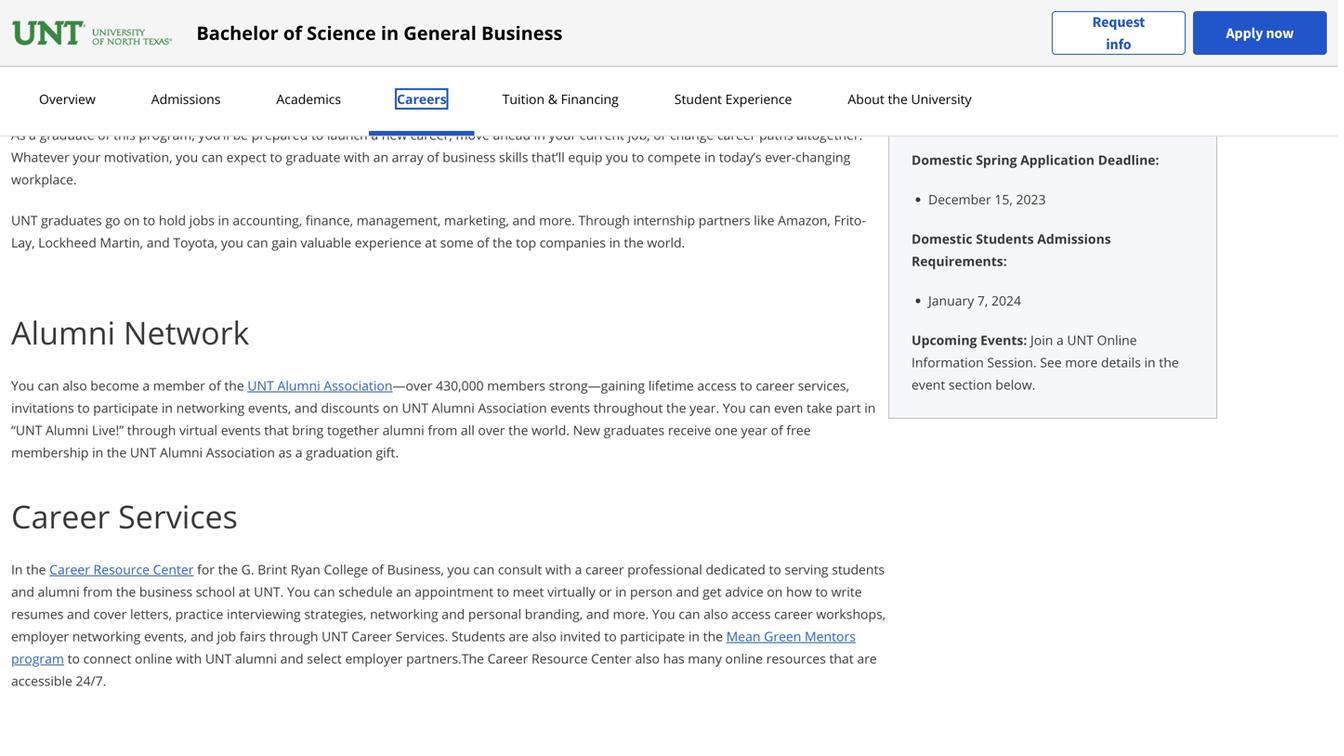 Task type: vqa. For each thing, say whether or not it's contained in the screenshot.
Introduction's Coursera
no



Task type: describe. For each thing, give the bounding box(es) containing it.
apply now
[[1227, 24, 1294, 42]]

experience
[[726, 90, 792, 108]]

today's
[[719, 148, 762, 166]]

to connect online with unt alumni and select employer partners.the career resource center also has many online resources that are accessible 24/7.
[[11, 650, 877, 690]]

in right jobs
[[218, 211, 229, 229]]

partners
[[699, 211, 751, 229]]

january 7, 2024 list item
[[929, 291, 1195, 310]]

can up the many
[[679, 606, 700, 623]]

about the university
[[848, 90, 972, 108]]

discounts
[[321, 399, 379, 417]]

business inside as a graduate of this program, you'll be prepared to launch a new career, move ahead in your current job, or change career paths altogether. whatever your motivation, you can expect to graduate with an array of business skills that'll equip you to compete in today's ever-changing workplace.
[[443, 148, 496, 166]]

person
[[630, 583, 673, 601]]

on inside "—over 430,000 members strong—gaining lifetime access to career services, invitations to participate in networking events, and discounts on unt alumni association events throughout the year. you can even take part in "unt alumni live!" through virtual events that bring together alumni from all over the world. new graduates receive one year of free membership in the unt alumni association as a graduation gift."
[[383, 399, 399, 417]]

also inside the "to connect online with unt alumni and select employer partners.the career resource center also has many online resources that are accessible 24/7."
[[635, 650, 660, 668]]

students inside for the g. brint ryan college of business, you can consult with a career professional dedicated to serving students and alumni from the business school at unt. you can schedule an appointment to meet virtually or in person and get advice on how to write resumes and cover letters, practice interviewing strategies, networking and personal branding, and more. you can also access career workshops, employer networking events, and job fairs through unt career services. students are also invited to participate in the
[[452, 628, 506, 646]]

details
[[1102, 354, 1141, 371]]

management,
[[357, 211, 441, 229]]

unt inside unt graduates go on to hold jobs in accounting, finance, management, marketing, and more. through internship partners like amazon, frito- lay, lockheed martin, and toyota, you can gain valuable experience at some of the top companies in the world.
[[11, 211, 38, 229]]

in up the many
[[689, 628, 700, 646]]

get
[[703, 583, 722, 601]]

alumni down virtual
[[160, 444, 203, 462]]

program
[[11, 650, 64, 668]]

to down job,
[[632, 148, 644, 166]]

career resource center link
[[49, 561, 194, 579]]

of inside unt graduates go on to hold jobs in accounting, finance, management, marketing, and more. through internship partners like amazon, frito- lay, lockheed martin, and toyota, you can gain valuable experience at some of the top companies in the world.
[[477, 234, 489, 251]]

1 vertical spatial events
[[221, 422, 261, 439]]

skills
[[499, 148, 528, 166]]

0 vertical spatial admissions
[[151, 90, 221, 108]]

tuition & financing link
[[497, 90, 624, 108]]

connect
[[83, 650, 131, 668]]

at inside for the g. brint ryan college of business, you can consult with a career professional dedicated to serving students and alumni from the business school at unt. you can schedule an appointment to meet virtually or in person and get advice on how to write resumes and cover letters, practice interviewing strategies, networking and personal branding, and more. you can also access career workshops, employer networking events, and job fairs through unt career services. students are also invited to participate in the
[[239, 583, 251, 601]]

upcoming events:
[[912, 331, 1028, 349]]

you inside unt graduates go on to hold jobs in accounting, finance, management, marketing, and more. through internship partners like amazon, frito- lay, lockheed martin, and toyota, you can gain valuable experience at some of the top companies in the world.
[[221, 234, 243, 251]]

you down program, at the top left
[[176, 148, 198, 166]]

compete
[[648, 148, 701, 166]]

how
[[786, 583, 812, 601]]

move
[[456, 126, 490, 144]]

and up invited
[[586, 606, 610, 623]]

or inside as a graduate of this program, you'll be prepared to launch a new career, move ahead in your current job, or change career paths altogether. whatever your motivation, you can expect to graduate with an array of business skills that'll equip you to compete in today's ever-changing workplace.
[[654, 126, 667, 144]]

and down 'in'
[[11, 583, 34, 601]]

also down branding,
[[532, 628, 557, 646]]

information
[[912, 354, 984, 371]]

finance,
[[306, 211, 353, 229]]

career outcomes
[[11, 60, 270, 103]]

through inside "—over 430,000 members strong—gaining lifetime access to career services, invitations to participate in networking events, and discounts on unt alumni association events throughout the year. you can even take part in "unt alumni live!" through virtual events that bring together alumni from all over the world. new graduates receive one year of free membership in the unt alumni association as a graduation gift."
[[127, 422, 176, 439]]

and inside the "to connect online with unt alumni and select employer partners.the career resource center also has many online resources that are accessible 24/7."
[[280, 650, 304, 668]]

center inside the "to connect online with unt alumni and select employer partners.the career resource center also has many online resources that are accessible 24/7."
[[591, 650, 632, 668]]

array
[[392, 148, 424, 166]]

december 15, 2023
[[929, 191, 1046, 208]]

unt alumni association link
[[248, 377, 393, 395]]

branding,
[[525, 606, 583, 623]]

1 vertical spatial networking
[[370, 606, 438, 623]]

alumni inside for the g. brint ryan college of business, you can consult with a career professional dedicated to serving students and alumni from the business school at unt. you can schedule an appointment to meet virtually or in person and get advice on how to write resumes and cover letters, practice interviewing strategies, networking and personal branding, and more. you can also access career workshops, employer networking events, and job fairs through unt career services. students are also invited to participate in the
[[38, 583, 80, 601]]

0 horizontal spatial association
[[206, 444, 275, 462]]

can left consult at the left
[[473, 561, 495, 579]]

in right part
[[865, 399, 876, 417]]

a right become
[[143, 377, 150, 395]]

over
[[478, 422, 505, 439]]

academics
[[276, 90, 341, 108]]

brint
[[258, 561, 287, 579]]

to down the prepared at the top left
[[270, 148, 282, 166]]

virtual
[[179, 422, 218, 439]]

in up that'll
[[534, 126, 545, 144]]

in
[[11, 561, 23, 579]]

unt inside join a unt online information session. see more details in the event section below.
[[1068, 331, 1094, 349]]

to inside the "to connect online with unt alumni and select employer partners.the career resource center also has many online resources that are accessible 24/7."
[[67, 650, 80, 668]]

world. inside "—over 430,000 members strong—gaining lifetime access to career services, invitations to participate in networking events, and discounts on unt alumni association events throughout the year. you can even take part in "unt alumni live!" through virtual events that bring together alumni from all over the world. new graduates receive one year of free membership in the unt alumni association as a graduation gift."
[[532, 422, 570, 439]]

as
[[11, 126, 26, 144]]

1 vertical spatial application
[[1021, 151, 1095, 169]]

15,
[[995, 191, 1013, 208]]

professional
[[628, 561, 703, 579]]

ahead
[[493, 126, 531, 144]]

on inside for the g. brint ryan college of business, you can consult with a career professional dedicated to serving students and alumni from the business school at unt. you can schedule an appointment to meet virtually or in person and get advice on how to write resumes and cover letters, practice interviewing strategies, networking and personal branding, and more. you can also access career workshops, employer networking events, and job fairs through unt career services. students are also invited to participate in the
[[767, 583, 783, 601]]

practice
[[175, 606, 223, 623]]

to up year
[[740, 377, 753, 395]]

also up invitations
[[62, 377, 87, 395]]

in left person
[[616, 583, 627, 601]]

you down ryan
[[287, 583, 310, 601]]

and inside "—over 430,000 members strong—gaining lifetime access to career services, invitations to participate in networking events, and discounts on unt alumni association events throughout the year. you can even take part in "unt alumni live!" through virtual events that bring together alumni from all over the world. new graduates receive one year of free membership in the unt alumni association as a graduation gift."
[[295, 399, 318, 417]]

tuition
[[503, 90, 545, 108]]

december 15, 2023 list item
[[929, 190, 1195, 209]]

university of north texas image
[[11, 18, 174, 48]]

to left "serving"
[[769, 561, 782, 579]]

an inside for the g. brint ryan college of business, you can consult with a career professional dedicated to serving students and alumni from the business school at unt. you can schedule an appointment to meet virtually or in person and get advice on how to write resumes and cover letters, practice interviewing strategies, networking and personal branding, and more. you can also access career workshops, employer networking events, and job fairs through unt career services. students are also invited to participate in the
[[396, 583, 411, 601]]

see
[[1040, 354, 1062, 371]]

and down hold
[[147, 234, 170, 251]]

events, inside for the g. brint ryan college of business, you can consult with a career professional dedicated to serving students and alumni from the business school at unt. you can schedule an appointment to meet virtually or in person and get advice on how to write resumes and cover letters, practice interviewing strategies, networking and personal branding, and more. you can also access career workshops, employer networking events, and job fairs through unt career services. students are also invited to participate in the
[[144, 628, 187, 646]]

accounting,
[[233, 211, 302, 229]]

job,
[[628, 126, 650, 144]]

are inside for the g. brint ryan college of business, you can consult with a career professional dedicated to serving students and alumni from the business school at unt. you can schedule an appointment to meet virtually or in person and get advice on how to write resumes and cover letters, practice interviewing strategies, networking and personal branding, and more. you can also access career workshops, employer networking events, and job fairs through unt career services. students are also invited to participate in the
[[509, 628, 529, 646]]

the right the over
[[509, 422, 528, 439]]

career down how
[[774, 606, 813, 623]]

career inside the "to connect online with unt alumni and select employer partners.the career resource center also has many online resources that are accessible 24/7."
[[488, 650, 528, 668]]

to left launch
[[311, 126, 324, 144]]

the right about
[[888, 90, 908, 108]]

internship
[[633, 211, 695, 229]]

resource inside the "to connect online with unt alumni and select employer partners.the career resource center also has many online resources that are accessible 24/7."
[[532, 650, 588, 668]]

students inside domestic students admissions requirements:
[[976, 230, 1034, 248]]

employer inside for the g. brint ryan college of business, you can consult with a career professional dedicated to serving students and alumni from the business school at unt. you can schedule an appointment to meet virtually or in person and get advice on how to write resumes and cover letters, practice interviewing strategies, networking and personal branding, and more. you can also access career workshops, employer networking events, and job fairs through unt career services. students are also invited to participate in the
[[11, 628, 69, 646]]

a inside join a unt online information session. see more details in the event section below.
[[1057, 331, 1064, 349]]

you inside "—over 430,000 members strong—gaining lifetime access to career services, invitations to participate in networking events, and discounts on unt alumni association events throughout the year. you can even take part in "unt alumni live!" through virtual events that bring together alumni from all over the world. new graduates receive one year of free membership in the unt alumni association as a graduation gift."
[[723, 399, 746, 417]]

member
[[153, 377, 205, 395]]

1 vertical spatial your
[[73, 148, 101, 166]]

of right member
[[209, 377, 221, 395]]

many
[[688, 650, 722, 668]]

the down through
[[624, 234, 644, 251]]

domestic for domestic spring application deadline:
[[912, 151, 973, 169]]

green
[[764, 628, 802, 646]]

alumni up become
[[11, 311, 115, 354]]

strong—gaining
[[549, 377, 645, 395]]

program,
[[139, 126, 195, 144]]

and left get
[[676, 583, 700, 601]]

student
[[675, 90, 722, 108]]

with inside the "to connect online with unt alumni and select employer partners.the career resource center also has many online resources that are accessible 24/7."
[[176, 650, 202, 668]]

join a unt online information session. see more details in the event section below.
[[912, 331, 1179, 394]]

outcomes
[[118, 60, 270, 103]]

also down get
[[704, 606, 728, 623]]

resumes
[[11, 606, 64, 623]]

career down membership
[[11, 495, 110, 538]]

apply now button
[[1194, 11, 1327, 55]]

1 online from the left
[[135, 650, 173, 668]]

0 vertical spatial spring
[[1012, 88, 1053, 106]]

g.
[[241, 561, 254, 579]]

in down member
[[162, 399, 173, 417]]

can inside as a graduate of this program, you'll be prepared to launch a new career, move ahead in your current job, or change career paths altogether. whatever your motivation, you can expect to graduate with an array of business skills that'll equip you to compete in today's ever-changing workplace.
[[202, 148, 223, 166]]

lay,
[[11, 234, 35, 251]]

career inside as a graduate of this program, you'll be prepared to launch a new career, move ahead in your current job, or change career paths altogether. whatever your motivation, you can expect to graduate with an array of business skills that'll equip you to compete in today's ever-changing workplace.
[[718, 126, 756, 144]]

career down university of north texas image on the top left of page
[[11, 60, 110, 103]]

ryan
[[291, 561, 321, 579]]

current
[[580, 126, 625, 144]]

can up invitations
[[38, 377, 59, 395]]

world. inside unt graduates go on to hold jobs in accounting, finance, management, marketing, and more. through internship partners like amazon, frito- lay, lockheed martin, and toyota, you can gain valuable experience at some of the top companies in the world.
[[647, 234, 685, 251]]

you down current
[[606, 148, 629, 166]]

1 horizontal spatial your
[[549, 126, 577, 144]]

science
[[307, 20, 376, 46]]

to right invitations
[[77, 399, 90, 417]]

career inside for the g. brint ryan college of business, you can consult with a career professional dedicated to serving students and alumni from the business school at unt. you can schedule an appointment to meet virtually or in person and get advice on how to write resumes and cover letters, practice interviewing strategies, networking and personal branding, and more. you can also access career workshops, employer networking events, and job fairs through unt career services. students are also invited to participate in the
[[352, 628, 392, 646]]

of down career,
[[427, 148, 439, 166]]

network
[[124, 311, 249, 354]]

accessible
[[11, 673, 72, 690]]

you down person
[[652, 606, 676, 623]]

to up personal
[[497, 583, 510, 601]]

top
[[516, 234, 536, 251]]

and left cover on the left bottom of the page
[[67, 606, 90, 623]]

graduates inside unt graduates go on to hold jobs in accounting, finance, management, marketing, and more. through internship partners like amazon, frito- lay, lockheed martin, and toyota, you can gain valuable experience at some of the top companies in the world.
[[41, 211, 102, 229]]

in down the live!"
[[92, 444, 103, 462]]

workshops,
[[817, 606, 886, 623]]

to right invited
[[604, 628, 617, 646]]

2 vertical spatial networking
[[72, 628, 141, 646]]

event
[[912, 376, 946, 394]]

access inside for the g. brint ryan college of business, you can consult with a career professional dedicated to serving students and alumni from the business school at unt. you can schedule an appointment to meet virtually or in person and get advice on how to write resumes and cover letters, practice interviewing strategies, networking and personal branding, and more. you can also access career workshops, employer networking events, and job fairs through unt career services. students are also invited to participate in the
[[732, 606, 771, 623]]

the left g.
[[218, 561, 238, 579]]

alumni inside "—over 430,000 members strong—gaining lifetime access to career services, invitations to participate in networking events, and discounts on unt alumni association events throughout the year. you can even take part in "unt alumni live!" through virtual events that bring together alumni from all over the world. new graduates receive one year of free membership in the unt alumni association as a graduation gift."
[[383, 422, 425, 439]]

college
[[324, 561, 368, 579]]

section
[[949, 376, 992, 394]]

altogether.
[[797, 126, 863, 144]]

admissions inside domestic students admissions requirements:
[[1038, 230, 1112, 248]]

request
[[1093, 13, 1145, 31]]

0 vertical spatial 2024
[[1056, 88, 1086, 106]]

new
[[573, 422, 600, 439]]

participate inside "—over 430,000 members strong—gaining lifetime access to career services, invitations to participate in networking events, and discounts on unt alumni association events throughout the year. you can even take part in "unt alumni live!" through virtual events that bring together alumni from all over the world. new graduates receive one year of free membership in the unt alumni association as a graduation gift."
[[93, 399, 158, 417]]

a right 'as'
[[29, 126, 36, 144]]

0 vertical spatial for
[[989, 88, 1008, 106]]

request info
[[1093, 13, 1145, 53]]

year
[[741, 422, 768, 439]]

membership
[[11, 444, 89, 462]]

advice
[[725, 583, 764, 601]]

tuition & financing
[[503, 90, 619, 108]]

1 vertical spatial now
[[1103, 88, 1131, 106]]

services
[[118, 495, 238, 538]]

frito-
[[834, 211, 866, 229]]

the down the live!"
[[107, 444, 127, 462]]

deadline:
[[1098, 151, 1160, 169]]

expect
[[226, 148, 267, 166]]

new
[[382, 126, 407, 144]]

alumni up membership
[[46, 422, 88, 439]]

participate inside for the g. brint ryan college of business, you can consult with a career professional dedicated to serving students and alumni from the business school at unt. you can schedule an appointment to meet virtually or in person and get advice on how to write resumes and cover letters, practice interviewing strategies, networking and personal branding, and more. you can also access career workshops, employer networking events, and job fairs through unt career services. students are also invited to participate in the
[[620, 628, 685, 646]]

0 vertical spatial resource
[[93, 561, 150, 579]]

1 vertical spatial spring
[[976, 151, 1017, 169]]

strategies,
[[304, 606, 367, 623]]

academics link
[[271, 90, 347, 108]]

the left top
[[493, 234, 513, 251]]

like
[[754, 211, 775, 229]]

business inside for the g. brint ryan college of business, you can consult with a career professional dedicated to serving students and alumni from the business school at unt. you can schedule an appointment to meet virtually or in person and get advice on how to write resumes and cover letters, practice interviewing strategies, networking and personal branding, and more. you can also access career workshops, employer networking events, and job fairs through unt career services. students are also invited to participate in the
[[139, 583, 193, 601]]

and down appointment on the left bottom of page
[[442, 606, 465, 623]]

through
[[579, 211, 630, 229]]

career inside "—over 430,000 members strong—gaining lifetime access to career services, invitations to participate in networking events, and discounts on unt alumni association events throughout the year. you can even take part in "unt alumni live!" through virtual events that bring together alumni from all over the world. new graduates receive one year of free membership in the unt alumni association as a graduation gift."
[[756, 377, 795, 395]]

the right member
[[224, 377, 244, 395]]

in down through
[[609, 234, 621, 251]]

more. inside unt graduates go on to hold jobs in accounting, finance, management, marketing, and more. through internship partners like amazon, frito- lay, lockheed martin, and toyota, you can gain valuable experience at some of the top companies in the world.
[[539, 211, 575, 229]]

open.
[[1134, 88, 1171, 106]]

job
[[217, 628, 236, 646]]

in right science
[[381, 20, 399, 46]]

martin,
[[100, 234, 143, 251]]



Task type: locate. For each thing, give the bounding box(es) containing it.
more. up companies
[[539, 211, 575, 229]]

graduates inside "—over 430,000 members strong—gaining lifetime access to career services, invitations to participate in networking events, and discounts on unt alumni association events throughout the year. you can even take part in "unt alumni live!" through virtual events that bring together alumni from all over the world. new graduates receive one year of free membership in the unt alumni association as a graduation gift."
[[604, 422, 665, 439]]

domestic up requirements:
[[912, 230, 973, 248]]

alumni network
[[11, 311, 249, 354]]

0 horizontal spatial with
[[176, 650, 202, 668]]

1 vertical spatial students
[[452, 628, 506, 646]]

430,000
[[436, 377, 484, 395]]

toyota,
[[173, 234, 218, 251]]

1 vertical spatial resource
[[532, 650, 588, 668]]

now right "apply"
[[1267, 24, 1294, 42]]

world. down "internship"
[[647, 234, 685, 251]]

resource up cover on the left bottom of the page
[[93, 561, 150, 579]]

2 horizontal spatial association
[[478, 399, 547, 417]]

the up the many
[[703, 628, 723, 646]]

graduates up lockheed
[[41, 211, 102, 229]]

gift.
[[376, 444, 399, 462]]

mentors
[[805, 628, 856, 646]]

that inside "—over 430,000 members strong—gaining lifetime access to career services, invitations to participate in networking events, and discounts on unt alumni association events throughout the year. you can even take part in "unt alumni live!" through virtual events that bring together alumni from all over the world. new graduates receive one year of free membership in the unt alumni association as a graduation gift."
[[264, 422, 289, 439]]

through right the live!"
[[127, 422, 176, 439]]

alumni up bring
[[277, 377, 320, 395]]

from inside "—over 430,000 members strong—gaining lifetime access to career services, invitations to participate in networking events, and discounts on unt alumni association events throughout the year. you can even take part in "unt alumni live!" through virtual events that bring together alumni from all over the world. new graduates receive one year of free membership in the unt alumni association as a graduation gift."
[[428, 422, 458, 439]]

careers link
[[391, 90, 452, 108]]

0 horizontal spatial your
[[73, 148, 101, 166]]

is
[[1090, 88, 1100, 106]]

1 vertical spatial participate
[[620, 628, 685, 646]]

0 vertical spatial graduate
[[40, 126, 94, 144]]

1 vertical spatial employer
[[345, 650, 403, 668]]

can down you'll
[[202, 148, 223, 166]]

networking up connect
[[72, 628, 141, 646]]

1 vertical spatial that
[[830, 650, 854, 668]]

1 horizontal spatial events
[[551, 399, 590, 417]]

resources
[[767, 650, 826, 668]]

to left hold
[[143, 211, 155, 229]]

at left some
[[425, 234, 437, 251]]

center up letters, at the bottom left of page
[[153, 561, 194, 579]]

0 horizontal spatial 2024
[[992, 292, 1022, 310]]

0 horizontal spatial business
[[139, 583, 193, 601]]

events
[[551, 399, 590, 417], [221, 422, 261, 439]]

alumni down 430,000
[[432, 399, 475, 417]]

1 vertical spatial are
[[857, 650, 877, 668]]

1 horizontal spatial association
[[324, 377, 393, 395]]

upcoming
[[912, 331, 977, 349]]

2 vertical spatial association
[[206, 444, 275, 462]]

at inside unt graduates go on to hold jobs in accounting, finance, management, marketing, and more. through internship partners like amazon, frito- lay, lockheed martin, and toyota, you can gain valuable experience at some of the top companies in the world.
[[425, 234, 437, 251]]

for the g. brint ryan college of business, you can consult with a career professional dedicated to serving students and alumni from the business school at unt. you can schedule an appointment to meet virtually or in person and get advice on how to write resumes and cover letters, practice interviewing strategies, networking and personal branding, and more. you can also access career workshops, employer networking events, and job fairs through unt career services. students are also invited to participate in the
[[11, 561, 886, 646]]

alumni up resumes
[[38, 583, 80, 601]]

career
[[718, 126, 756, 144], [756, 377, 795, 395], [586, 561, 624, 579], [774, 606, 813, 623]]

to right how
[[816, 583, 828, 601]]

1 horizontal spatial admissions
[[1038, 230, 1112, 248]]

0 vertical spatial with
[[344, 148, 370, 166]]

of inside "—over 430,000 members strong—gaining lifetime access to career services, invitations to participate in networking events, and discounts on unt alumni association events throughout the year. you can even take part in "unt alumni live!" through virtual events that bring together alumni from all over the world. new graduates receive one year of free membership in the unt alumni association as a graduation gift."
[[771, 422, 783, 439]]

0 vertical spatial on
[[124, 211, 140, 229]]

part
[[836, 399, 861, 417]]

0 vertical spatial association
[[324, 377, 393, 395]]

consult
[[498, 561, 542, 579]]

of inside for the g. brint ryan college of business, you can consult with a career professional dedicated to serving students and alumni from the business school at unt. you can schedule an appointment to meet virtually or in person and get advice on how to write resumes and cover letters, practice interviewing strategies, networking and personal branding, and more. you can also access career workshops, employer networking events, and job fairs through unt career services. students are also invited to participate in the
[[372, 561, 384, 579]]

an
[[373, 148, 389, 166], [396, 583, 411, 601]]

online
[[135, 650, 173, 668], [725, 650, 763, 668]]

the inside join a unt online information session. see more details in the event section below.
[[1159, 354, 1179, 371]]

2024
[[1056, 88, 1086, 106], [992, 292, 1022, 310]]

0 vertical spatial employer
[[11, 628, 69, 646]]

with down practice
[[176, 650, 202, 668]]

participate up has at the bottom of page
[[620, 628, 685, 646]]

marketing,
[[444, 211, 509, 229]]

0 horizontal spatial that
[[264, 422, 289, 439]]

1 horizontal spatial events,
[[248, 399, 291, 417]]

2024 inside january 7, 2024 list item
[[992, 292, 1022, 310]]

students down personal
[[452, 628, 506, 646]]

0 vertical spatial more.
[[539, 211, 575, 229]]

for inside for the g. brint ryan college of business, you can consult with a career professional dedicated to serving students and alumni from the business school at unt. you can schedule an appointment to meet virtually or in person and get advice on how to write resumes and cover letters, practice interviewing strategies, networking and personal branding, and more. you can also access career workshops, employer networking events, and job fairs through unt career services. students are also invited to participate in the
[[197, 561, 215, 579]]

can up strategies,
[[314, 583, 335, 601]]

together
[[327, 422, 379, 439]]

in inside join a unt online information session. see more details in the event section below.
[[1145, 354, 1156, 371]]

on right go
[[124, 211, 140, 229]]

for right university
[[989, 88, 1008, 106]]

graduate
[[40, 126, 94, 144], [286, 148, 341, 166]]

0 vertical spatial your
[[549, 126, 577, 144]]

1 horizontal spatial students
[[976, 230, 1034, 248]]

of left science
[[283, 20, 302, 46]]

the right details
[[1159, 354, 1179, 371]]

1 vertical spatial association
[[478, 399, 547, 417]]

careers
[[397, 90, 447, 108]]

are inside the "to connect online with unt alumni and select employer partners.the career resource center also has many online resources that are accessible 24/7."
[[857, 650, 877, 668]]

amazon,
[[778, 211, 831, 229]]

2 horizontal spatial alumni
[[383, 422, 425, 439]]

career right 'in'
[[49, 561, 90, 579]]

career up virtually
[[586, 561, 624, 579]]

can inside "—over 430,000 members strong—gaining lifetime access to career services, invitations to participate in networking events, and discounts on unt alumni association events throughout the year. you can even take part in "unt alumni live!" through virtual events that bring together alumni from all over the world. new graduates receive one year of free membership in the unt alumni association as a graduation gift."
[[750, 399, 771, 417]]

business,
[[387, 561, 444, 579]]

admissions
[[151, 90, 221, 108], [1038, 230, 1112, 248]]

or right job,
[[654, 126, 667, 144]]

fairs
[[240, 628, 266, 646]]

online down mean
[[725, 650, 763, 668]]

0 horizontal spatial center
[[153, 561, 194, 579]]

employer right select
[[345, 650, 403, 668]]

employer inside the "to connect online with unt alumni and select employer partners.the career resource center also has many online resources that are accessible 24/7."
[[345, 650, 403, 668]]

the down 'career resource center' link
[[116, 583, 136, 601]]

0 vertical spatial students
[[976, 230, 1034, 248]]

networking inside "—over 430,000 members strong—gaining lifetime access to career services, invitations to participate in networking events, and discounts on unt alumni association events throughout the year. you can even take part in "unt alumni live!" through virtual events that bring together alumni from all over the world. new graduates receive one year of free membership in the unt alumni association as a graduation gift."
[[176, 399, 245, 417]]

1 vertical spatial world.
[[532, 422, 570, 439]]

on
[[124, 211, 140, 229], [383, 399, 399, 417], [767, 583, 783, 601]]

0 vertical spatial access
[[698, 377, 737, 395]]

0 horizontal spatial from
[[83, 583, 113, 601]]

graduate down the prepared at the top left
[[286, 148, 341, 166]]

2 horizontal spatial on
[[767, 583, 783, 601]]

take
[[807, 399, 833, 417]]

spring
[[1012, 88, 1053, 106], [976, 151, 1017, 169]]

student experience link
[[669, 90, 798, 108]]

that
[[264, 422, 289, 439], [830, 650, 854, 668]]

1 vertical spatial graduate
[[286, 148, 341, 166]]

admissions link
[[146, 90, 226, 108]]

in right details
[[1145, 354, 1156, 371]]

the right 'in'
[[26, 561, 46, 579]]

1 horizontal spatial online
[[725, 650, 763, 668]]

for
[[989, 88, 1008, 106], [197, 561, 215, 579]]

alumni inside the "to connect online with unt alumni and select employer partners.the career resource center also has many online resources that are accessible 24/7."
[[235, 650, 277, 668]]

join
[[1031, 331, 1054, 349]]

or right virtually
[[599, 583, 612, 601]]

a right join
[[1057, 331, 1064, 349]]

partners.the
[[406, 650, 484, 668]]

to inside unt graduates go on to hold jobs in accounting, finance, management, marketing, and more. through internship partners like amazon, frito- lay, lockheed martin, and toyota, you can gain valuable experience at some of the top companies in the world.
[[143, 211, 155, 229]]

1 vertical spatial access
[[732, 606, 771, 623]]

0 horizontal spatial students
[[452, 628, 506, 646]]

about the university link
[[843, 90, 978, 108]]

0 vertical spatial alumni
[[383, 422, 425, 439]]

1 vertical spatial domestic
[[912, 230, 973, 248]]

more. inside for the g. brint ryan college of business, you can consult with a career professional dedicated to serving students and alumni from the business school at unt. you can schedule an appointment to meet virtually or in person and get advice on how to write resumes and cover letters, practice interviewing strategies, networking and personal branding, and more. you can also access career workshops, employer networking events, and job fairs through unt career services. students are also invited to participate in the
[[613, 606, 649, 623]]

1 domestic from the top
[[912, 151, 973, 169]]

schedule
[[339, 583, 393, 601]]

you inside for the g. brint ryan college of business, you can consult with a career professional dedicated to serving students and alumni from the business school at unt. you can schedule an appointment to meet virtually or in person and get advice on how to write resumes and cover letters, practice interviewing strategies, networking and personal branding, and more. you can also access career workshops, employer networking events, and job fairs through unt career services. students are also invited to participate in the
[[448, 561, 470, 579]]

2 horizontal spatial with
[[546, 561, 572, 579]]

world.
[[647, 234, 685, 251], [532, 422, 570, 439]]

bring
[[292, 422, 324, 439]]

in down change
[[705, 148, 716, 166]]

from
[[428, 422, 458, 439], [83, 583, 113, 601]]

career down strategies,
[[352, 628, 392, 646]]

0 vertical spatial now
[[1267, 24, 1294, 42]]

0 vertical spatial through
[[127, 422, 176, 439]]

0 vertical spatial at
[[425, 234, 437, 251]]

domestic for domestic students admissions requirements:
[[912, 230, 973, 248]]

career,
[[411, 126, 453, 144]]

lifetime
[[649, 377, 694, 395]]

info
[[1106, 35, 1132, 53]]

unt
[[11, 211, 38, 229], [1068, 331, 1094, 349], [248, 377, 274, 395], [402, 399, 429, 417], [130, 444, 157, 462], [322, 628, 348, 646], [205, 650, 232, 668]]

0 vertical spatial events
[[551, 399, 590, 417]]

you can also become a member of the unt alumni association
[[11, 377, 393, 395]]

session.
[[988, 354, 1037, 371]]

application right about
[[912, 88, 986, 106]]

on left how
[[767, 583, 783, 601]]

and
[[513, 211, 536, 229], [147, 234, 170, 251], [295, 399, 318, 417], [11, 583, 34, 601], [676, 583, 700, 601], [67, 606, 90, 623], [442, 606, 465, 623], [586, 606, 610, 623], [191, 628, 214, 646], [280, 650, 304, 668]]

1 vertical spatial admissions
[[1038, 230, 1112, 248]]

online
[[1097, 331, 1137, 349]]

on inside unt graduates go on to hold jobs in accounting, finance, management, marketing, and more. through internship partners like amazon, frito- lay, lockheed martin, and toyota, you can gain valuable experience at some of the top companies in the world.
[[124, 211, 140, 229]]

through down interviewing
[[269, 628, 318, 646]]

0 horizontal spatial application
[[912, 88, 986, 106]]

of up schedule
[[372, 561, 384, 579]]

1 horizontal spatial or
[[654, 126, 667, 144]]

companies
[[540, 234, 606, 251]]

the down lifetime
[[667, 399, 686, 417]]

write
[[832, 583, 862, 601]]

an inside as a graduate of this program, you'll be prepared to launch a new career, move ahead in your current job, or change career paths altogether. whatever your motivation, you can expect to graduate with an array of business skills that'll equip you to compete in today's ever-changing workplace.
[[373, 148, 389, 166]]

1 horizontal spatial world.
[[647, 234, 685, 251]]

1 vertical spatial on
[[383, 399, 399, 417]]

your right whatever
[[73, 148, 101, 166]]

through inside for the g. brint ryan college of business, you can consult with a career professional dedicated to serving students and alumni from the business school at unt. you can schedule an appointment to meet virtually or in person and get advice on how to write resumes and cover letters, practice interviewing strategies, networking and personal branding, and more. you can also access career workshops, employer networking events, and job fairs through unt career services. students are also invited to participate in the
[[269, 628, 318, 646]]

you
[[11, 377, 34, 395], [723, 399, 746, 417], [287, 583, 310, 601], [652, 606, 676, 623]]

events, inside "—over 430,000 members strong—gaining lifetime access to career services, invitations to participate in networking events, and discounts on unt alumni association events throughout the year. you can even take part in "unt alumni live!" through virtual events that bring together alumni from all over the world. new graduates receive one year of free membership in the unt alumni association as a graduation gift."
[[248, 399, 291, 417]]

from inside for the g. brint ryan college of business, you can consult with a career professional dedicated to serving students and alumni from the business school at unt. you can schedule an appointment to meet virtually or in person and get advice on how to write resumes and cover letters, practice interviewing strategies, networking and personal branding, and more. you can also access career workshops, employer networking events, and job fairs through unt career services. students are also invited to participate in the
[[83, 583, 113, 601]]

0 vertical spatial or
[[654, 126, 667, 144]]

1 vertical spatial from
[[83, 583, 113, 601]]

domestic
[[912, 151, 973, 169], [912, 230, 973, 248]]

a inside for the g. brint ryan college of business, you can consult with a career professional dedicated to serving students and alumni from the business school at unt. you can schedule an appointment to meet virtually or in person and get advice on how to write resumes and cover letters, practice interviewing strategies, networking and personal branding, and more. you can also access career workshops, employer networking events, and job fairs through unt career services. students are also invited to participate in the
[[575, 561, 582, 579]]

in the career resource center
[[11, 561, 194, 579]]

as
[[279, 444, 292, 462]]

you up invitations
[[11, 377, 34, 395]]

1 vertical spatial 2024
[[992, 292, 1022, 310]]

an down the new on the left top of page
[[373, 148, 389, 166]]

january 7, 2024
[[929, 292, 1022, 310]]

for up school
[[197, 561, 215, 579]]

employer up program
[[11, 628, 69, 646]]

overview link
[[33, 90, 101, 108]]

1 vertical spatial alumni
[[38, 583, 80, 601]]

1 horizontal spatial resource
[[532, 650, 588, 668]]

graduate up whatever
[[40, 126, 94, 144]]

2 domestic from the top
[[912, 230, 973, 248]]

0 horizontal spatial alumni
[[38, 583, 80, 601]]

1 horizontal spatial from
[[428, 422, 458, 439]]

that inside the "to connect online with unt alumni and select employer partners.the career resource center also has many online resources that are accessible 24/7."
[[830, 650, 854, 668]]

students down 15,
[[976, 230, 1034, 248]]

spring up 15,
[[976, 151, 1017, 169]]

1 horizontal spatial graduate
[[286, 148, 341, 166]]

1 vertical spatial more.
[[613, 606, 649, 623]]

a left the new on the left top of page
[[371, 126, 379, 144]]

and left select
[[280, 650, 304, 668]]

0 horizontal spatial networking
[[72, 628, 141, 646]]

a
[[29, 126, 36, 144], [371, 126, 379, 144], [1057, 331, 1064, 349], [143, 377, 150, 395], [295, 444, 303, 462], [575, 561, 582, 579]]

unt inside for the g. brint ryan college of business, you can consult with a career professional dedicated to serving students and alumni from the business school at unt. you can schedule an appointment to meet virtually or in person and get advice on how to write resumes and cover letters, practice interviewing strategies, networking and personal branding, and more. you can also access career workshops, employer networking events, and job fairs through unt career services. students are also invited to participate in the
[[322, 628, 348, 646]]

that down mentors
[[830, 650, 854, 668]]

with inside as a graduate of this program, you'll be prepared to launch a new career, move ahead in your current job, or change career paths altogether. whatever your motivation, you can expect to graduate with an array of business skills that'll equip you to compete in today's ever-changing workplace.
[[344, 148, 370, 166]]

participate
[[93, 399, 158, 417], [620, 628, 685, 646]]

financing
[[561, 90, 619, 108]]

students
[[832, 561, 885, 579]]

alumni up gift.
[[383, 422, 425, 439]]

from down 'in the career resource center'
[[83, 583, 113, 601]]

participate down become
[[93, 399, 158, 417]]

of left the free
[[771, 422, 783, 439]]

center down invited
[[591, 650, 632, 668]]

0 horizontal spatial events,
[[144, 628, 187, 646]]

2 vertical spatial with
[[176, 650, 202, 668]]

domestic spring application deadline:
[[912, 151, 1160, 169]]

of down marketing,
[[477, 234, 489, 251]]

a inside "—over 430,000 members strong—gaining lifetime access to career services, invitations to participate in networking events, and discounts on unt alumni association events throughout the year. you can even take part in "unt alumni live!" through virtual events that bring together alumni from all over the world. new graduates receive one year of free membership in the unt alumni association as a graduation gift."
[[295, 444, 303, 462]]

0 horizontal spatial employer
[[11, 628, 69, 646]]

business down move
[[443, 148, 496, 166]]

become
[[90, 377, 139, 395]]

also left has at the bottom of page
[[635, 650, 660, 668]]

0 horizontal spatial are
[[509, 628, 529, 646]]

mean
[[727, 628, 761, 646]]

graduation
[[306, 444, 373, 462]]

0 vertical spatial events,
[[248, 399, 291, 417]]

0 horizontal spatial now
[[1103, 88, 1131, 106]]

networking down the you can also become a member of the unt alumni association
[[176, 399, 245, 417]]

domestic up december
[[912, 151, 973, 169]]

and down practice
[[191, 628, 214, 646]]

are
[[509, 628, 529, 646], [857, 650, 877, 668]]

1 horizontal spatial business
[[443, 148, 496, 166]]

1 vertical spatial graduates
[[604, 422, 665, 439]]

0 vertical spatial from
[[428, 422, 458, 439]]

0 horizontal spatial world.
[[532, 422, 570, 439]]

and up top
[[513, 211, 536, 229]]

launch
[[327, 126, 368, 144]]

of left this
[[98, 126, 110, 144]]

domestic inside domestic students admissions requirements:
[[912, 230, 973, 248]]

with up virtually
[[546, 561, 572, 579]]

december
[[929, 191, 992, 208]]

interviewing
[[227, 606, 301, 623]]

go
[[105, 211, 120, 229]]

are down workshops,
[[857, 650, 877, 668]]

1 horizontal spatial through
[[269, 628, 318, 646]]

the
[[888, 90, 908, 108], [493, 234, 513, 251], [624, 234, 644, 251], [1159, 354, 1179, 371], [224, 377, 244, 395], [667, 399, 686, 417], [509, 422, 528, 439], [107, 444, 127, 462], [26, 561, 46, 579], [218, 561, 238, 579], [116, 583, 136, 601], [703, 628, 723, 646]]

an down business,
[[396, 583, 411, 601]]

1 horizontal spatial 2024
[[1056, 88, 1086, 106]]

1 vertical spatial or
[[599, 583, 612, 601]]

0 horizontal spatial for
[[197, 561, 215, 579]]

1 vertical spatial through
[[269, 628, 318, 646]]

0 horizontal spatial or
[[599, 583, 612, 601]]

unt inside the "to connect online with unt alumni and select employer partners.the career resource center also has many online resources that are accessible 24/7."
[[205, 650, 232, 668]]

can inside unt graduates go on to hold jobs in accounting, finance, management, marketing, and more. through internship partners like amazon, frito- lay, lockheed martin, and toyota, you can gain valuable experience at some of the top companies in the world.
[[247, 234, 268, 251]]

or inside for the g. brint ryan college of business, you can consult with a career professional dedicated to serving students and alumni from the business school at unt. you can schedule an appointment to meet virtually or in person and get advice on how to write resumes and cover letters, practice interviewing strategies, networking and personal branding, and more. you can also access career workshops, employer networking events, and job fairs through unt career services. students are also invited to participate in the
[[599, 583, 612, 601]]

below.
[[996, 376, 1036, 394]]

meet
[[513, 583, 544, 601]]

association left "as" in the left of the page
[[206, 444, 275, 462]]

online down letters, at the bottom left of page
[[135, 650, 173, 668]]

0 vertical spatial business
[[443, 148, 496, 166]]

alumni down fairs at the left of the page
[[235, 650, 277, 668]]

1 vertical spatial an
[[396, 583, 411, 601]]

0 vertical spatial that
[[264, 422, 289, 439]]

0 horizontal spatial graduate
[[40, 126, 94, 144]]

more.
[[539, 211, 575, 229], [613, 606, 649, 623]]

24/7.
[[76, 673, 106, 690]]

0 vertical spatial application
[[912, 88, 986, 106]]

your
[[549, 126, 577, 144], [73, 148, 101, 166]]

access inside "—over 430,000 members strong—gaining lifetime access to career services, invitations to participate in networking events, and discounts on unt alumni association events throughout the year. you can even take part in "unt alumni live!" through virtual events that bring together alumni from all over the world. new graduates receive one year of free membership in the unt alumni association as a graduation gift."
[[698, 377, 737, 395]]

1 horizontal spatial employer
[[345, 650, 403, 668]]

1 horizontal spatial center
[[591, 650, 632, 668]]

resource down invited
[[532, 650, 588, 668]]

2 vertical spatial on
[[767, 583, 783, 601]]

1 horizontal spatial alumni
[[235, 650, 277, 668]]

dedicated
[[706, 561, 766, 579]]

2 online from the left
[[725, 650, 763, 668]]

are down personal
[[509, 628, 529, 646]]

personal
[[468, 606, 522, 623]]

0 vertical spatial center
[[153, 561, 194, 579]]

1 vertical spatial with
[[546, 561, 572, 579]]

with inside for the g. brint ryan college of business, you can consult with a career professional dedicated to serving students and alumni from the business school at unt. you can schedule an appointment to meet virtually or in person and get advice on how to write resumes and cover letters, practice interviewing strategies, networking and personal branding, and more. you can also access career workshops, employer networking events, and job fairs through unt career services. students are also invited to participate in the
[[546, 561, 572, 579]]

overview
[[39, 90, 96, 108]]

a up virtually
[[575, 561, 582, 579]]

now inside apply now button
[[1267, 24, 1294, 42]]

services,
[[798, 377, 850, 395]]

university
[[911, 90, 972, 108]]

association up discounts
[[324, 377, 393, 395]]

0 horizontal spatial at
[[239, 583, 251, 601]]

0 horizontal spatial graduates
[[41, 211, 102, 229]]

1 vertical spatial for
[[197, 561, 215, 579]]

1 horizontal spatial for
[[989, 88, 1008, 106]]

1 vertical spatial at
[[239, 583, 251, 601]]



